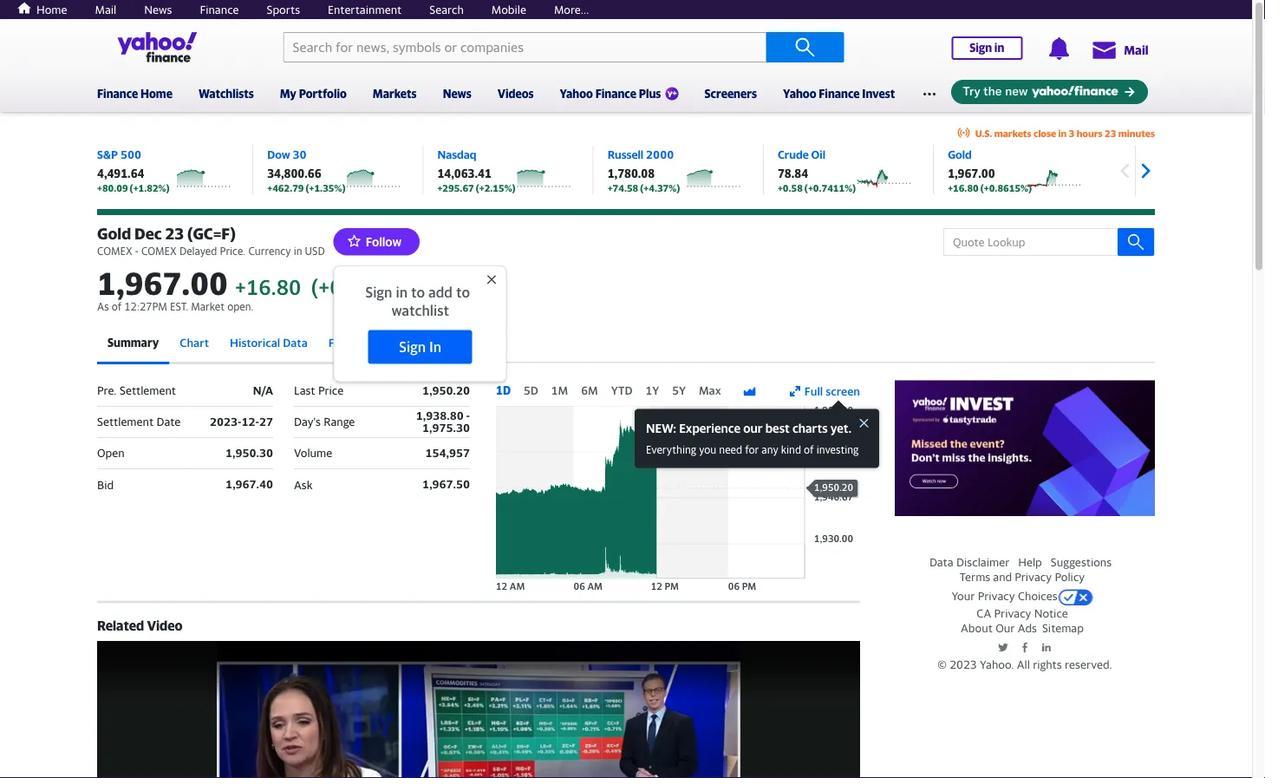 Task type: vqa. For each thing, say whether or not it's contained in the screenshot.


Task type: locate. For each thing, give the bounding box(es) containing it.
chart
[[180, 336, 209, 349]]

ytd
[[611, 383, 633, 397]]

2023-12-27
[[210, 415, 273, 429]]

close image
[[484, 272, 499, 287], [856, 415, 872, 431]]

1,938.80 - 1,975.30
[[416, 409, 470, 435]]

- down dec
[[135, 244, 139, 257]]

finance left invest
[[819, 87, 860, 100]]

+16.80 inside 1,967.00 +16.80
[[235, 274, 301, 299]]

portfolio
[[299, 87, 347, 100]]

of
[[112, 301, 122, 313], [804, 443, 814, 456]]

© 2023 yahoo. all rights reserved.
[[938, 658, 1113, 671]]

finance left plus
[[596, 87, 637, 100]]

follow on twitter image
[[998, 642, 1009, 653]]

1 horizontal spatial gold
[[948, 148, 972, 161]]

0 vertical spatial news
[[144, 3, 172, 16]]

gold dec 23 (gc=f) comex - comex delayed price. currency in usd
[[97, 224, 325, 257]]

1 horizontal spatial close image
[[856, 415, 872, 431]]

0 vertical spatial news link
[[144, 3, 172, 16]]

+16.80 down gold link at the top right of the page
[[948, 182, 979, 194]]

russell
[[608, 148, 644, 161]]

ads
[[1018, 621, 1037, 635]]

dow 30 link
[[267, 148, 307, 161]]

notifications image
[[1048, 37, 1071, 60]]

ca
[[977, 607, 992, 620]]

+74.58
[[608, 182, 639, 194]]

1,967.40
[[226, 478, 273, 491]]

sitemap link
[[1043, 621, 1084, 635]]

sign for sign in
[[399, 338, 426, 355]]

entertainment
[[328, 3, 402, 16]]

1 to from the left
[[411, 284, 425, 300]]

Search for news, symbols or companies text field
[[283, 32, 766, 62]]

yahoo for yahoo finance invest
[[783, 87, 817, 100]]

data inside data disclaimer help suggestions terms and privacy policy
[[930, 556, 954, 569]]

yahoo
[[560, 87, 593, 100], [783, 87, 817, 100]]

pre.
[[97, 384, 117, 397]]

0 horizontal spatial -
[[135, 244, 139, 257]]

previous image
[[1112, 158, 1138, 184]]

section containing data disclaimer
[[895, 380, 1155, 681]]

dec
[[134, 224, 162, 243]]

1 horizontal spatial news
[[443, 87, 472, 100]]

- right 1,938.80
[[466, 409, 470, 422]]

1 horizontal spatial home
[[141, 87, 173, 100]]

mail right notifications image
[[1124, 43, 1149, 57]]

of right as
[[112, 301, 122, 313]]

last price
[[294, 384, 344, 397]]

sign for sign in to add to watchlist
[[366, 284, 392, 300]]

of right kind
[[804, 443, 814, 456]]

close image right 'add'
[[484, 272, 499, 287]]

historical data link
[[220, 324, 318, 364]]

section
[[895, 380, 1155, 681]]

news link
[[144, 3, 172, 16], [443, 75, 472, 108]]

follow on facebook image
[[1020, 642, 1031, 653]]

1 vertical spatial 23
[[165, 224, 184, 243]]

1,950.20
[[422, 384, 470, 397]]

missed the event? image
[[895, 380, 1155, 516]]

screeners link
[[705, 75, 757, 108]]

yahoo right videos at the left
[[560, 87, 593, 100]]

news link left 'videos' 'link' at the top left of the page
[[443, 75, 472, 108]]

1 horizontal spatial of
[[804, 443, 814, 456]]

0 horizontal spatial news
[[144, 3, 172, 16]]

1 yahoo from the left
[[560, 87, 593, 100]]

- inside gold dec 23 (gc=f) comex - comex delayed price. currency in usd
[[135, 244, 139, 257]]

0 vertical spatial -
[[135, 244, 139, 257]]

futures link
[[318, 324, 379, 364]]

finance inside yahoo finance invest link
[[819, 87, 860, 100]]

in left 3
[[1059, 128, 1067, 139]]

1 horizontal spatial 23
[[1105, 128, 1117, 139]]

videos
[[498, 87, 534, 100]]

in up watchlist
[[396, 284, 408, 300]]

news left videos at the left
[[443, 87, 472, 100]]

to right 'add'
[[456, 284, 470, 300]]

finance up s&p 500 link
[[97, 87, 138, 100]]

2 horizontal spatial sign
[[970, 41, 992, 55]]

0 vertical spatial tab list
[[97, 324, 1155, 364]]

news
[[144, 3, 172, 16], [443, 87, 472, 100]]

0 vertical spatial mail
[[95, 3, 116, 16]]

23 inside gold dec 23 (gc=f) comex - comex delayed price. currency in usd
[[165, 224, 184, 243]]

0 vertical spatial +16.80
[[948, 182, 979, 194]]

1 horizontal spatial +16.80
[[948, 182, 979, 194]]

data right historical
[[283, 336, 308, 349]]

78.84
[[778, 167, 808, 180]]

settlement
[[120, 384, 176, 397], [97, 415, 154, 429]]

1 horizontal spatial to
[[456, 284, 470, 300]]

news for leftmost news link
[[144, 3, 172, 16]]

1 horizontal spatial mail link
[[1091, 34, 1149, 65]]

(+1.82%)
[[130, 182, 170, 194]]

yet.
[[831, 421, 852, 435]]

1,975.30
[[422, 421, 470, 435]]

2 vertical spatial sign
[[399, 338, 426, 355]]

+16.80 inside gold 1,967.00 +16.80 (+0.8615%)
[[948, 182, 979, 194]]

sign left notifications image
[[970, 41, 992, 55]]

comex down dec
[[141, 244, 177, 257]]

2000
[[646, 148, 674, 161]]

privacy up our
[[995, 607, 1032, 620]]

privacy down and
[[978, 589, 1015, 603]]

mail link right home link
[[95, 3, 116, 16]]

privacy for notice
[[995, 607, 1032, 620]]

+462.79
[[267, 182, 304, 194]]

1 vertical spatial news
[[443, 87, 472, 100]]

1y
[[646, 383, 659, 397]]

1d button
[[496, 383, 511, 397]]

comex up as
[[97, 244, 133, 257]]

suggestions
[[1051, 556, 1112, 569]]

1 vertical spatial home
[[141, 87, 173, 100]]

1 horizontal spatial 1,967.00
[[948, 167, 995, 180]]

1 vertical spatial settlement
[[97, 415, 154, 429]]

gold inside gold 1,967.00 +16.80 (+0.8615%)
[[948, 148, 972, 161]]

news left finance link on the left top
[[144, 3, 172, 16]]

5y button
[[672, 383, 686, 397]]

s&p 500 4,491.64 +80.09 (+1.82%)
[[97, 148, 170, 194]]

choices
[[1018, 589, 1058, 603]]

23 right dec
[[165, 224, 184, 243]]

154,957
[[425, 446, 470, 460]]

- inside 1,938.80 - 1,975.30
[[466, 409, 470, 422]]

0 horizontal spatial home
[[36, 3, 67, 16]]

reserved.
[[1065, 658, 1113, 671]]

0 horizontal spatial +16.80
[[235, 274, 301, 299]]

0 horizontal spatial 1,967.00
[[97, 264, 228, 301]]

settlement down pre. settlement
[[97, 415, 154, 429]]

0 vertical spatial mail link
[[95, 3, 116, 16]]

0 horizontal spatial gold
[[97, 224, 131, 243]]

volume
[[294, 446, 332, 460]]

finance left sports
[[200, 3, 239, 16]]

in left notifications image
[[995, 41, 1005, 55]]

yahoo finance plus link
[[560, 75, 679, 112]]

0 horizontal spatial of
[[112, 301, 122, 313]]

1 vertical spatial privacy
[[978, 589, 1015, 603]]

finance inside finance home link
[[97, 87, 138, 100]]

in inside sign in to add to watchlist
[[396, 284, 408, 300]]

1 vertical spatial sign
[[366, 284, 392, 300]]

tab list
[[97, 324, 1155, 364], [496, 383, 730, 397]]

+16.80 up open.
[[235, 274, 301, 299]]

1 vertical spatial -
[[466, 409, 470, 422]]

0 vertical spatial data
[[283, 336, 308, 349]]

1,950.30
[[226, 446, 273, 460]]

0 vertical spatial close image
[[484, 272, 499, 287]]

terms link
[[960, 570, 991, 584]]

sign up watchlist
[[366, 284, 392, 300]]

+16.80
[[948, 182, 979, 194], [235, 274, 301, 299]]

1,967.00 down delayed
[[97, 264, 228, 301]]

premium yahoo finance logo image
[[666, 87, 679, 100]]

tab list containing summary
[[97, 324, 1155, 364]]

invest
[[863, 87, 895, 100]]

privacy down help link
[[1015, 570, 1052, 584]]

data disclaimer link
[[930, 556, 1010, 569]]

4,491.64
[[97, 167, 144, 180]]

2 yahoo from the left
[[783, 87, 817, 100]]

3
[[1069, 128, 1075, 139]]

1 horizontal spatial yahoo
[[783, 87, 817, 100]]

privacy inside ca privacy notice about our ads sitemap
[[995, 607, 1032, 620]]

0 horizontal spatial news link
[[144, 3, 172, 16]]

1,780.08
[[608, 167, 655, 180]]

news link left finance link on the left top
[[144, 3, 172, 16]]

data disclaimer help suggestions terms and privacy policy
[[930, 556, 1112, 584]]

0 vertical spatial home
[[36, 3, 67, 16]]

my portfolio link
[[280, 75, 347, 108]]

1 horizontal spatial sign
[[399, 338, 426, 355]]

mail link right notifications image
[[1091, 34, 1149, 65]]

about
[[961, 621, 993, 635]]

0 horizontal spatial yahoo
[[560, 87, 593, 100]]

data up your
[[930, 556, 954, 569]]

search image
[[1128, 233, 1145, 251]]

0 horizontal spatial sign
[[366, 284, 392, 300]]

sign left in
[[399, 338, 426, 355]]

1 vertical spatial gold
[[97, 224, 131, 243]]

of inside the (+0.86%) as of  12:27pm est. market open.
[[112, 301, 122, 313]]

0 horizontal spatial 23
[[165, 224, 184, 243]]

best
[[766, 421, 790, 435]]

1 horizontal spatial news link
[[443, 75, 472, 108]]

1 vertical spatial of
[[804, 443, 814, 456]]

finance home
[[97, 87, 173, 100]]

1 horizontal spatial comex
[[141, 244, 177, 257]]

need
[[719, 443, 743, 456]]

1 horizontal spatial data
[[930, 556, 954, 569]]

5d
[[524, 383, 539, 397]]

n/a
[[253, 384, 273, 397]]

sign
[[970, 41, 992, 55], [366, 284, 392, 300], [399, 338, 426, 355]]

0 vertical spatial privacy
[[1015, 570, 1052, 584]]

1,967.00 down gold link at the top right of the page
[[948, 167, 995, 180]]

1 horizontal spatial mail
[[1124, 43, 1149, 57]]

(+0.8615%)
[[981, 182, 1032, 194]]

1 vertical spatial mail
[[1124, 43, 1149, 57]]

23 right the "hours"
[[1105, 128, 1117, 139]]

14,063.41
[[438, 167, 492, 180]]

0 vertical spatial sign
[[970, 41, 992, 55]]

2 vertical spatial privacy
[[995, 607, 1032, 620]]

to up watchlist
[[411, 284, 425, 300]]

dow
[[267, 148, 290, 161]]

mail right home link
[[95, 3, 116, 16]]

range
[[324, 415, 355, 429]]

(gc=f)
[[187, 224, 236, 243]]

1 vertical spatial +16.80
[[235, 274, 301, 299]]

sports link
[[267, 3, 300, 16]]

minutes
[[1119, 128, 1155, 139]]

0 horizontal spatial to
[[411, 284, 425, 300]]

experience
[[679, 421, 741, 435]]

chart type image
[[743, 384, 757, 398]]

full
[[805, 384, 823, 398]]

1 horizontal spatial -
[[466, 409, 470, 422]]

1 vertical spatial close image
[[856, 415, 872, 431]]

1 vertical spatial tab list
[[496, 383, 730, 397]]

s&p 500 link
[[97, 148, 141, 161]]

sign inside sign in to add to watchlist
[[366, 284, 392, 300]]

yahoo finance invest
[[783, 87, 895, 100]]

1 vertical spatial 1,967.00
[[97, 264, 228, 301]]

0 vertical spatial gold
[[948, 148, 972, 161]]

russell 2000 link
[[608, 148, 674, 161]]

watchlists
[[199, 87, 254, 100]]

0 vertical spatial 1,967.00
[[948, 167, 995, 180]]

yahoo down search icon
[[783, 87, 817, 100]]

settlement up settlement date
[[120, 384, 176, 397]]

(+0.7411%)
[[805, 182, 856, 194]]

policy
[[1055, 570, 1085, 584]]

0 horizontal spatial close image
[[484, 272, 499, 287]]

1 vertical spatial data
[[930, 556, 954, 569]]

in left usd
[[294, 244, 302, 257]]

chart link
[[169, 324, 220, 364]]

close image right the yet.
[[856, 415, 872, 431]]

gold inside gold dec 23 (gc=f) comex - comex delayed price. currency in usd
[[97, 224, 131, 243]]

0 horizontal spatial comex
[[97, 244, 133, 257]]

0 vertical spatial of
[[112, 301, 122, 313]]

0 horizontal spatial data
[[283, 336, 308, 349]]

Quote Lookup text field
[[944, 228, 1155, 256]]

new:
[[646, 421, 677, 435]]

my portfolio
[[280, 87, 347, 100]]



Task type: describe. For each thing, give the bounding box(es) containing it.
u.s.
[[976, 128, 993, 139]]

data inside tab list
[[283, 336, 308, 349]]

dow 30 34,800.66 +462.79 (+1.35%)
[[267, 148, 346, 194]]

max button
[[699, 383, 721, 397]]

help
[[1019, 556, 1042, 569]]

open.
[[227, 301, 254, 313]]

0 vertical spatial 23
[[1105, 128, 1117, 139]]

2 to from the left
[[456, 284, 470, 300]]

privacy for choices
[[978, 589, 1015, 603]]

disclaimer
[[957, 556, 1010, 569]]

nasdaq 14,063.41 +295.67 (+2.15%)
[[438, 148, 516, 194]]

russell 2000 1,780.08 +74.58 (+4.37%)
[[608, 148, 680, 194]]

gold for dec
[[97, 224, 131, 243]]

markets link
[[373, 75, 417, 108]]

1d
[[496, 383, 511, 397]]

screeners
[[705, 87, 757, 100]]

follow on linkedin image
[[1041, 642, 1053, 653]]

bid
[[97, 478, 114, 491]]

news for bottom news link
[[443, 87, 472, 100]]

2 comex from the left
[[141, 244, 177, 257]]

sign for sign in
[[970, 41, 992, 55]]

related video
[[97, 618, 183, 633]]

as
[[97, 301, 109, 313]]

your
[[952, 589, 975, 603]]

1,967.00 +16.80
[[97, 264, 301, 301]]

watchlist
[[392, 302, 449, 319]]

sign in
[[399, 338, 442, 355]]

30
[[293, 148, 307, 161]]

add
[[429, 284, 453, 300]]

1 comex from the left
[[97, 244, 133, 257]]

hours
[[1077, 128, 1103, 139]]

next image
[[1133, 158, 1159, 184]]

kind
[[781, 443, 802, 456]]

34,800.66
[[267, 167, 321, 180]]

s&p
[[97, 148, 118, 161]]

(+2.15%)
[[476, 182, 516, 194]]

0 horizontal spatial mail link
[[95, 3, 116, 16]]

search
[[430, 3, 464, 16]]

more...
[[554, 3, 589, 16]]

search image
[[795, 37, 816, 58]]

ask
[[294, 478, 313, 491]]

nasdaq
[[438, 148, 477, 161]]

sign in
[[970, 41, 1005, 55]]

27
[[259, 415, 273, 429]]

est.
[[170, 301, 188, 313]]

try the new yahoo finance image
[[952, 80, 1149, 104]]

currency
[[248, 244, 291, 257]]

trendarea chart of gc=f image
[[496, 406, 861, 592]]

12-
[[242, 415, 259, 429]]

privacy inside data disclaimer help suggestions terms and privacy policy
[[1015, 570, 1052, 584]]

close
[[1034, 128, 1057, 139]]

2023
[[950, 658, 977, 671]]

gold for 1,967.00
[[948, 148, 972, 161]]

yahoo finance plus
[[560, 87, 661, 100]]

in inside gold dec 23 (gc=f) comex - comex delayed price. currency in usd
[[294, 244, 302, 257]]

suggestions link
[[1051, 556, 1112, 569]]

of inside new: experience our best charts yet. everything you need for any kind of investing
[[804, 443, 814, 456]]

your privacy choices
[[952, 589, 1058, 603]]

finance link
[[200, 3, 239, 16]]

pre. settlement
[[97, 384, 176, 397]]

usd
[[305, 244, 325, 257]]

yahoo for yahoo finance plus
[[560, 87, 593, 100]]

max
[[699, 383, 721, 397]]

summary
[[108, 336, 159, 349]]

more... link
[[554, 3, 589, 16]]

tab list containing 1d
[[496, 383, 730, 397]]

historical
[[230, 336, 280, 349]]

0 horizontal spatial mail
[[95, 3, 116, 16]]

1,967.50
[[422, 478, 470, 491]]

nasdaq link
[[438, 148, 477, 161]]

futures
[[329, 336, 369, 349]]

sign in to add to watchlist
[[366, 284, 470, 319]]

ca privacy notice about our ads sitemap
[[961, 607, 1084, 635]]

markets
[[995, 128, 1032, 139]]

5y
[[672, 383, 686, 397]]

full screen link
[[790, 383, 861, 399]]

ytd button
[[611, 383, 633, 397]]

(+1.35%)
[[306, 182, 346, 194]]

+295.67
[[438, 182, 474, 194]]

historical data
[[230, 336, 308, 349]]

1 vertical spatial mail link
[[1091, 34, 1149, 65]]

1 vertical spatial news link
[[443, 75, 472, 108]]

sign in link
[[368, 330, 473, 364]]

investing
[[817, 443, 859, 456]]

(+0.86%) as of  12:27pm est. market open.
[[97, 274, 397, 313]]

and
[[993, 570, 1013, 584]]

entertainment link
[[328, 3, 402, 16]]

finance inside yahoo finance plus link
[[596, 87, 637, 100]]

summary link
[[97, 324, 169, 364]]

1m button
[[552, 383, 568, 397]]

0 vertical spatial settlement
[[120, 384, 176, 397]]

in
[[429, 338, 442, 355]]

watchlists link
[[199, 75, 254, 108]]

price.
[[220, 244, 246, 257]]

500
[[120, 148, 141, 161]]

mobile link
[[492, 3, 526, 16]]

delayed
[[179, 244, 217, 257]]

help link
[[1019, 556, 1042, 569]]

6m
[[581, 383, 598, 397]]

player iframe element
[[97, 641, 861, 778]]

follow
[[366, 235, 402, 249]]

1,967.00 inside gold 1,967.00 +16.80 (+0.8615%)
[[948, 167, 995, 180]]



